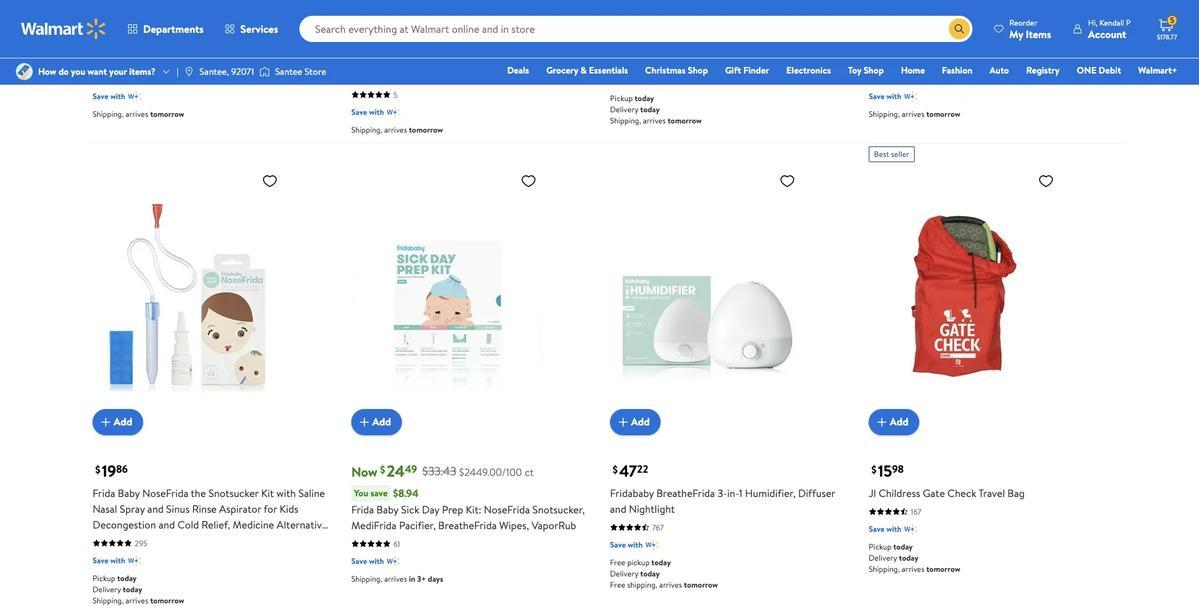 Task type: locate. For each thing, give the bounding box(es) containing it.
stable,
[[1073, 54, 1104, 68]]

departments
[[143, 22, 204, 36]]

1 horizontal spatial by
[[370, 37, 381, 52]]

now inside now $ 24 49 $33.43 $2449.00/100 ct
[[351, 463, 378, 481]]

1 vertical spatial all
[[351, 69, 363, 83]]

non-
[[160, 53, 183, 67], [531, 53, 554, 67]]

$ inside $ 47 22
[[613, 462, 618, 477]]

1 horizontal spatial gate
[[923, 486, 945, 500]]

0 horizontal spatial by
[[111, 37, 122, 52]]

0 horizontal spatial 5
[[102, 11, 110, 33]]

non- inside lue by jean seo cleanse moisturizing honey wash to go, organic & non-gmo ingredients, all skin types
[[160, 53, 183, 67]]

1 lue from the left
[[93, 37, 109, 52]]

0 horizontal spatial seo
[[147, 37, 164, 52]]

saline
[[299, 486, 325, 500]]

add to favorites list, frida baby nosefrida the snotsucker kit with saline nasal spray and sinus rinse aspirator for kids decongestion and cold relief, medicine alternative, 3 pieces image
[[262, 172, 278, 189]]

add button for $
[[351, 409, 402, 435]]

organic down hydrating
[[482, 53, 519, 67]]

0 horizontal spatial bag
[[749, 37, 766, 52]]

4 add from the left
[[890, 415, 909, 429]]

save
[[610, 75, 626, 86], [93, 90, 108, 101], [869, 90, 885, 101], [351, 106, 367, 117], [869, 523, 885, 534], [610, 539, 626, 550], [93, 555, 108, 566], [351, 555, 367, 567]]

jl childress gate check travel bag image
[[869, 167, 1060, 425]]

2 seo from the left
[[406, 37, 423, 52]]

breathefrida inside fridababy breathefrida 3-in-1 humidifier, diffuser and nightlight
[[657, 486, 715, 500]]

0 horizontal spatial all
[[264, 53, 276, 67]]

0 horizontal spatial $ 15 98
[[613, 11, 645, 33]]

1 vertical spatial jl
[[869, 486, 876, 500]]

lue up go,
[[93, 37, 109, 52]]

gluten
[[989, 54, 1020, 68]]

$ inside now $ 24 49 $33.43 $2449.00/100 ct
[[380, 462, 385, 477]]

3 up $1.04
[[904, 11, 913, 33]]

 image right 92071
[[259, 65, 270, 78]]

deals link
[[501, 63, 535, 78]]

1 vertical spatial jl childress gate check travel bag
[[869, 486, 1025, 500]]

breathefrida
[[657, 486, 715, 500], [438, 518, 497, 532]]

jean up oil-
[[383, 37, 404, 52]]

oz up cleanse
[[167, 16, 177, 31]]

store
[[305, 65, 326, 78]]

your
[[109, 65, 127, 78]]

1 add button from the left
[[93, 409, 143, 435]]

services button
[[214, 13, 289, 45]]

all down serum,
[[351, 69, 363, 83]]

walmart plus image
[[646, 74, 659, 87], [387, 105, 400, 119], [904, 523, 918, 536], [646, 538, 659, 551], [387, 555, 400, 568]]

0 vertical spatial childress
[[620, 37, 662, 52]]

0 vertical spatial $ 15 98
[[613, 11, 645, 33]]

1 horizontal spatial 167
[[911, 506, 922, 517]]

add to favorites list, fridababy breathefrida 3-in-1 humidifier, diffuser and nightlight image
[[780, 172, 796, 189]]

$4.98
[[930, 15, 958, 31]]

and inside fridababy breathefrida 3-in-1 humidifier, diffuser and nightlight
[[610, 502, 627, 516]]

0 horizontal spatial baby
[[118, 486, 140, 500]]

sick
[[401, 502, 420, 517]]

medifrida
[[351, 518, 397, 532]]

shipping, arrives tomorrow down types,
[[351, 124, 443, 135]]

with inside frida baby nosefrida the snotsucker kit with saline nasal spray and sinus rinse aspirator for kids decongestion and cold relief, medicine alternative, 3 pieces
[[277, 486, 296, 500]]

50.0
[[393, 16, 413, 31]]

1 horizontal spatial $ 15 98
[[872, 460, 904, 482]]

3 add button from the left
[[610, 409, 661, 435]]

moisturizer,
[[426, 53, 480, 67]]

1 organic from the left
[[111, 53, 148, 67]]

2 horizontal spatial pickup
[[869, 541, 892, 552]]

1 horizontal spatial pickup
[[610, 92, 633, 103]]

$ 15 98
[[613, 11, 645, 33], [872, 460, 904, 482]]

departments button
[[117, 13, 214, 45]]

add button
[[93, 409, 143, 435], [351, 409, 402, 435], [610, 409, 661, 435], [869, 409, 919, 435]]

save inside you save $1.04 goodie girl mint cookies, gluten free, shelf stable, 7 oz box
[[888, 38, 906, 51]]

1 vertical spatial 98
[[892, 462, 904, 476]]

1 horizontal spatial nosefrida
[[484, 502, 530, 517]]

3 add to cart image from the left
[[616, 414, 631, 430]]

by up your at left top
[[111, 37, 122, 52]]

organic up 10
[[111, 53, 148, 67]]

breathefrida left the 3-
[[657, 486, 715, 500]]

0 vertical spatial pickup
[[610, 92, 633, 103]]

1 add from the left
[[114, 415, 132, 429]]

1 horizontal spatial all
[[351, 69, 363, 83]]

now left 24
[[351, 463, 378, 481]]

 image
[[16, 63, 33, 80]]

2 shop from the left
[[864, 64, 884, 77]]

2 jean from the left
[[383, 37, 404, 52]]

nightlight
[[629, 502, 675, 516]]

santee store
[[275, 65, 326, 78]]

jl right diffuser
[[869, 486, 876, 500]]

breathefrida inside you save $8.94 frida baby sick day prep kit: nosefrida snotsucker, medifrida pacifier, breathefrida wipes, vaporrub
[[438, 518, 497, 532]]

childress
[[620, 37, 662, 52], [879, 486, 921, 500]]

295
[[135, 538, 148, 549]]

0 horizontal spatial now
[[351, 463, 378, 481]]

save up goodie
[[888, 38, 906, 51]]

seller
[[891, 148, 910, 159]]

all down honey
[[264, 53, 276, 67]]

94
[[913, 13, 925, 28]]

0 horizontal spatial jl
[[610, 37, 618, 52]]

0 vertical spatial nosefrida
[[142, 486, 189, 500]]

0 vertical spatial baby
[[118, 486, 140, 500]]

shipping, arrives tomorrow for 15
[[351, 124, 443, 135]]

save left $8.94
[[371, 486, 388, 500]]

alternative,
[[277, 517, 330, 532]]

arrives inside free pickup today delivery today free shipping, arrives tomorrow
[[660, 579, 682, 590]]

jean down $5.00/fl
[[124, 37, 145, 52]]

1 vertical spatial baby
[[377, 502, 399, 517]]

grocery & essentials link
[[541, 63, 634, 78]]

1 horizontal spatial seo
[[406, 37, 423, 52]]

one debit
[[1077, 64, 1122, 77]]

you up medifrida
[[354, 486, 368, 500]]

1 horizontal spatial frida
[[351, 502, 374, 517]]

5 inside 5 $178.77
[[1171, 15, 1175, 26]]

free pickup today delivery today free shipping, arrives tomorrow
[[610, 557, 718, 590]]

0 horizontal spatial you
[[354, 486, 368, 500]]

0 vertical spatial save
[[888, 38, 906, 51]]

skin down the moisturizer,
[[437, 69, 455, 83]]

2 horizontal spatial shipping, arrives tomorrow
[[869, 108, 961, 119]]

walmart image
[[21, 18, 106, 39]]

kids
[[280, 502, 299, 516]]

save
[[888, 38, 906, 51], [371, 486, 388, 500]]

oil-
[[386, 53, 403, 67]]

2 add to cart image from the left
[[357, 414, 372, 430]]

0 horizontal spatial shop
[[688, 64, 708, 77]]

add to favorites list, jl childress gate check travel bag image
[[1039, 172, 1054, 189]]

auto
[[990, 64, 1009, 77]]

0 horizontal spatial non-
[[160, 53, 183, 67]]

gmo,
[[554, 53, 579, 67]]

frida baby nosefrida the snotsucker kit with saline nasal spray and sinus rinse aspirator for kids decongestion and cold relief, medicine alternative, 3 pieces
[[93, 486, 330, 548]]

free up dry
[[403, 53, 424, 67]]

1 horizontal spatial jl childress gate check travel bag
[[869, 486, 1025, 500]]

nosefrida inside you save $8.94 frida baby sick day prep kit: nosefrida snotsucker, medifrida pacifier, breathefrida wipes, vaporrub
[[484, 502, 530, 517]]

debit
[[1099, 64, 1122, 77]]

& inside grocery & essentials link
[[581, 64, 587, 77]]

5 down types,
[[393, 89, 398, 100]]

$ inside $ 19 86
[[95, 462, 100, 477]]

0 horizontal spatial save
[[371, 486, 388, 500]]

for
[[264, 502, 277, 516]]

now left "94"
[[869, 14, 895, 32]]

1 horizontal spatial shop
[[864, 64, 884, 77]]

items?
[[129, 65, 156, 78]]

walmart+ link
[[1133, 63, 1184, 78]]

christmas
[[645, 64, 686, 77]]

2 non- from the left
[[531, 53, 554, 67]]

3 add from the left
[[631, 415, 650, 429]]

7
[[869, 69, 874, 84]]

shipping, arrives tomorrow down box
[[869, 108, 961, 119]]

shipping, arrives tomorrow down 10
[[93, 108, 184, 119]]

1 horizontal spatial lue
[[351, 37, 368, 52]]

travel
[[720, 37, 747, 52], [979, 486, 1005, 500]]

non- inside $ 15 00 50.0 ¢/ml lue by jean seo balance hydrating & calming serum, oil-free moisturizer, organic & non-gmo, all skin types, dry skin
[[531, 53, 554, 67]]

you inside you save $8.94 frida baby sick day prep kit: nosefrida snotsucker, medifrida pacifier, breathefrida wipes, vaporrub
[[354, 486, 368, 500]]

by inside $ 15 00 50.0 ¢/ml lue by jean seo balance hydrating & calming serum, oil-free moisturizer, organic & non-gmo, all skin types, dry skin
[[370, 37, 381, 52]]

walmart plus image
[[128, 90, 141, 103], [904, 90, 918, 103], [128, 554, 141, 567]]

seo down the $5.00/fl oz
[[147, 37, 164, 52]]

1 vertical spatial gate
[[923, 486, 945, 500]]

1 horizontal spatial jl
[[869, 486, 876, 500]]

you
[[872, 38, 886, 51], [354, 486, 368, 500]]

0 horizontal spatial shipping, arrives tomorrow
[[93, 108, 184, 119]]

2 organic from the left
[[482, 53, 519, 67]]

1 by from the left
[[111, 37, 122, 52]]

lue up serum,
[[351, 37, 368, 52]]

19
[[102, 460, 116, 482]]

1 add to cart image from the left
[[98, 414, 114, 430]]

walmart plus image down 10
[[128, 90, 141, 103]]

1 vertical spatial 3
[[93, 533, 98, 548]]

with
[[628, 75, 643, 86], [110, 90, 125, 101], [887, 90, 902, 101], [369, 106, 384, 117], [277, 486, 296, 500], [887, 523, 902, 534], [628, 539, 643, 550], [110, 555, 125, 566], [369, 555, 384, 567]]

shop right toy
[[864, 64, 884, 77]]

add for $
[[372, 415, 391, 429]]

1 horizontal spatial oz
[[877, 69, 887, 84]]

essentials
[[589, 64, 628, 77]]

0 vertical spatial jl childress gate check travel bag
[[610, 37, 766, 52]]

1 horizontal spatial save
[[888, 38, 906, 51]]

1 vertical spatial breathefrida
[[438, 518, 497, 532]]

1 horizontal spatial skin
[[366, 69, 385, 83]]

$ inside now $ 3 94 $4.98 56.3 ¢/oz
[[898, 14, 903, 28]]

free left pickup
[[610, 557, 626, 568]]

0 vertical spatial travel
[[720, 37, 747, 52]]

lue inside lue by jean seo cleanse moisturizing honey wash to go, organic & non-gmo ingredients, all skin types
[[93, 37, 109, 52]]

nosefrida up the wipes,
[[484, 502, 530, 517]]

nosefrida
[[142, 486, 189, 500], [484, 502, 530, 517]]

free,
[[1022, 54, 1045, 68]]

$2449.00/100
[[459, 465, 522, 479]]

1 vertical spatial travel
[[979, 486, 1005, 500]]

fashion link
[[936, 63, 979, 78]]

walmart plus image for 5
[[128, 90, 141, 103]]

gate
[[664, 37, 686, 52], [923, 486, 945, 500]]

1 vertical spatial save
[[371, 486, 388, 500]]

0 vertical spatial check
[[689, 37, 718, 52]]

5 for 5
[[393, 89, 398, 100]]

seo
[[147, 37, 164, 52], [406, 37, 423, 52]]

frida baby sick day prep kit: nosefrida snotsucker, medifrida pacifier, breathefrida wipes, vaporrub image
[[351, 167, 542, 425]]

shop right christmas
[[688, 64, 708, 77]]

frida up nasal
[[93, 486, 115, 500]]

2 add from the left
[[372, 415, 391, 429]]

1 horizontal spatial you
[[872, 38, 886, 51]]

 image
[[259, 65, 270, 78], [184, 66, 194, 77]]

0 vertical spatial free
[[403, 53, 424, 67]]

0 horizontal spatial nosefrida
[[142, 486, 189, 500]]

1 vertical spatial check
[[948, 486, 977, 500]]

22
[[637, 462, 648, 476]]

now for 3
[[869, 14, 895, 32]]

shop for christmas shop
[[688, 64, 708, 77]]

my
[[1010, 27, 1024, 41]]

jl childress gate check travel bag
[[610, 37, 766, 52], [869, 486, 1025, 500]]

baby up medifrida
[[377, 502, 399, 517]]

1 seo from the left
[[147, 37, 164, 52]]

organic
[[111, 53, 148, 67], [482, 53, 519, 67]]

0 horizontal spatial lue
[[93, 37, 109, 52]]

nosefrida inside frida baby nosefrida the snotsucker kit with saline nasal spray and sinus rinse aspirator for kids decongestion and cold relief, medicine alternative, 3 pieces
[[142, 486, 189, 500]]

0 horizontal spatial  image
[[184, 66, 194, 77]]

by inside lue by jean seo cleanse moisturizing honey wash to go, organic & non-gmo ingredients, all skin types
[[111, 37, 122, 52]]

balance
[[426, 37, 461, 52]]

jean inside $ 15 00 50.0 ¢/ml lue by jean seo balance hydrating & calming serum, oil-free moisturizer, organic & non-gmo, all skin types, dry skin
[[383, 37, 404, 52]]

gmo
[[183, 53, 205, 67]]

baby up spray at the bottom left of page
[[118, 486, 140, 500]]

christmas shop
[[645, 64, 708, 77]]

1 vertical spatial $ 15 98
[[872, 460, 904, 482]]

save for frida
[[371, 486, 388, 500]]

want
[[88, 65, 107, 78]]

0 horizontal spatial childress
[[620, 37, 662, 52]]

1 vertical spatial you
[[354, 486, 368, 500]]

1 vertical spatial now
[[351, 463, 378, 481]]

add to cart image
[[98, 414, 114, 430], [357, 414, 372, 430], [616, 414, 631, 430], [874, 414, 890, 430]]

1 horizontal spatial shipping, arrives tomorrow
[[351, 124, 443, 135]]

nosefrida up sinus
[[142, 486, 189, 500]]

0 horizontal spatial jl childress gate check travel bag
[[610, 37, 766, 52]]

add to cart image for 47
[[616, 414, 631, 430]]

free left shipping,
[[610, 579, 626, 590]]

1 horizontal spatial 3
[[904, 11, 913, 33]]

and down fridababy
[[610, 502, 627, 516]]

goodie
[[869, 54, 902, 68]]

jl up essentials
[[610, 37, 618, 52]]

0 horizontal spatial skin
[[279, 53, 297, 67]]

non- down calming at the top
[[531, 53, 554, 67]]

1 horizontal spatial  image
[[259, 65, 270, 78]]

1 horizontal spatial non-
[[531, 53, 554, 67]]

1 shop from the left
[[688, 64, 708, 77]]

1 horizontal spatial childress
[[879, 486, 921, 500]]

add
[[114, 415, 132, 429], [372, 415, 391, 429], [631, 415, 650, 429], [890, 415, 909, 429]]

1 vertical spatial free
[[610, 557, 626, 568]]

2 by from the left
[[370, 37, 381, 52]]

fridababy breathefrida 3-in-1 humidifier, diffuser and nightlight
[[610, 486, 836, 516]]

 image right |
[[184, 66, 194, 77]]

0 vertical spatial all
[[264, 53, 276, 67]]

box
[[890, 69, 907, 84]]

best seller
[[874, 148, 910, 159]]

all
[[264, 53, 276, 67], [351, 69, 363, 83]]

you up goodie
[[872, 38, 886, 51]]

24
[[387, 460, 405, 482]]

0 horizontal spatial organic
[[111, 53, 148, 67]]

rinse
[[192, 502, 217, 516]]

breathefrida down kit:
[[438, 518, 497, 532]]

deals
[[507, 64, 529, 77]]

 image for santee, 92071
[[184, 66, 194, 77]]

0 vertical spatial now
[[869, 14, 895, 32]]

oz right 7
[[877, 69, 887, 84]]

1 vertical spatial nosefrida
[[484, 502, 530, 517]]

free inside $ 15 00 50.0 ¢/ml lue by jean seo balance hydrating & calming serum, oil-free moisturizer, organic & non-gmo, all skin types, dry skin
[[403, 53, 424, 67]]

5 up go,
[[102, 11, 110, 33]]

1 non- from the left
[[160, 53, 183, 67]]

honey
[[264, 37, 293, 52]]

98
[[634, 13, 645, 28], [892, 462, 904, 476]]

1 vertical spatial oz
[[877, 69, 887, 84]]

0 horizontal spatial frida
[[93, 486, 115, 500]]

humidifier,
[[745, 486, 796, 500]]

you inside you save $1.04 goodie girl mint cookies, gluten free, shelf stable, 7 oz box
[[872, 38, 886, 51]]

cookies,
[[947, 54, 986, 68]]

tomorrow inside free pickup today delivery today free shipping, arrives tomorrow
[[684, 579, 718, 590]]

1 horizontal spatial now
[[869, 14, 895, 32]]

1 jean from the left
[[124, 37, 145, 52]]

shop
[[688, 64, 708, 77], [864, 64, 884, 77]]

5
[[102, 11, 110, 33], [1171, 15, 1175, 26], [393, 89, 398, 100]]

0 vertical spatial you
[[872, 38, 886, 51]]

1 horizontal spatial jean
[[383, 37, 404, 52]]

2 horizontal spatial 5
[[1171, 15, 1175, 26]]

1 vertical spatial childress
[[879, 486, 921, 500]]

& left |
[[150, 53, 157, 67]]

seo down ¢/ml
[[406, 37, 423, 52]]

skin down serum,
[[366, 69, 385, 83]]

5 up the '$178.77'
[[1171, 15, 1175, 26]]

add button for 47
[[610, 409, 661, 435]]

2 add button from the left
[[351, 409, 402, 435]]

3 left 'pieces'
[[93, 533, 98, 548]]

0 vertical spatial frida
[[93, 486, 115, 500]]

by up serum,
[[370, 37, 381, 52]]

walmart plus image down box
[[904, 90, 918, 103]]

0 horizontal spatial breathefrida
[[438, 518, 497, 532]]

2 lue from the left
[[351, 37, 368, 52]]

0 vertical spatial 167
[[652, 57, 663, 69]]

delivery
[[610, 103, 639, 115], [869, 552, 897, 563], [610, 568, 639, 579], [93, 584, 121, 595]]

0 vertical spatial 3
[[904, 11, 913, 33]]

$178.77
[[1157, 32, 1178, 41]]

1 horizontal spatial check
[[948, 486, 977, 500]]

save inside you save $8.94 frida baby sick day prep kit: nosefrida snotsucker, medifrida pacifier, breathefrida wipes, vaporrub
[[371, 486, 388, 500]]

1 vertical spatial pickup
[[869, 541, 892, 552]]

add to cart image for 19
[[98, 414, 114, 430]]

00
[[375, 13, 387, 28]]

1 horizontal spatial baby
[[377, 502, 399, 517]]

save for goodie
[[888, 38, 906, 51]]

gift finder link
[[719, 63, 776, 78]]

0 horizontal spatial 98
[[634, 13, 645, 28]]

kit
[[261, 486, 274, 500]]

frida up medifrida
[[351, 502, 374, 517]]

now inside now $ 3 94 $4.98 56.3 ¢/oz
[[869, 14, 895, 32]]

skin down honey
[[279, 53, 297, 67]]

non- down cleanse
[[160, 53, 183, 67]]

0 horizontal spatial gate
[[664, 37, 686, 52]]

& right gmo,
[[581, 64, 587, 77]]

now $ 3 94 $4.98 56.3 ¢/oz
[[869, 11, 1002, 33]]

4 add button from the left
[[869, 409, 919, 435]]



Task type: describe. For each thing, give the bounding box(es) containing it.
hydrating
[[464, 37, 509, 52]]

& inside lue by jean seo cleanse moisturizing honey wash to go, organic & non-gmo ingredients, all skin types
[[150, 53, 157, 67]]

now for 24
[[351, 463, 378, 481]]

0 vertical spatial jl
[[610, 37, 618, 52]]

10
[[135, 73, 142, 84]]

4 add to cart image from the left
[[874, 414, 890, 430]]

 image for santee store
[[259, 65, 270, 78]]

1 vertical spatial 167
[[911, 506, 922, 517]]

all inside $ 15 00 50.0 ¢/ml lue by jean seo balance hydrating & calming serum, oil-free moisturizer, organic & non-gmo, all skin types, dry skin
[[351, 69, 363, 83]]

to
[[322, 37, 332, 52]]

santee,
[[200, 65, 229, 78]]

add to cart image for $
[[357, 414, 372, 430]]

|
[[177, 65, 179, 78]]

organic inside $ 15 00 50.0 ¢/ml lue by jean seo balance hydrating & calming serum, oil-free moisturizer, organic & non-gmo, all skin types, dry skin
[[482, 53, 519, 67]]

in
[[409, 573, 415, 584]]

walmart+
[[1139, 64, 1178, 77]]

¢/oz
[[983, 16, 1002, 31]]

1 horizontal spatial 98
[[892, 462, 904, 476]]

$ 5
[[95, 11, 110, 33]]

0 vertical spatial bag
[[749, 37, 766, 52]]

& down calming at the top
[[521, 53, 528, 67]]

girl
[[905, 54, 921, 68]]

0 vertical spatial 98
[[634, 13, 645, 28]]

hi, kendall p account
[[1088, 17, 1131, 41]]

92071
[[231, 65, 254, 78]]

2 horizontal spatial skin
[[437, 69, 455, 83]]

lue inside $ 15 00 50.0 ¢/ml lue by jean seo balance hydrating & calming serum, oil-free moisturizer, organic & non-gmo, all skin types, dry skin
[[351, 37, 368, 52]]

spray
[[120, 502, 145, 516]]

1 horizontal spatial travel
[[979, 486, 1005, 500]]

$1.04
[[911, 37, 935, 52]]

0 horizontal spatial pickup
[[93, 572, 115, 584]]

0 horizontal spatial travel
[[720, 37, 747, 52]]

types
[[300, 53, 325, 67]]

organic inside lue by jean seo cleanse moisturizing honey wash to go, organic & non-gmo ingredients, all skin types
[[111, 53, 148, 67]]

seo inside $ 15 00 50.0 ¢/ml lue by jean seo balance hydrating & calming serum, oil-free moisturizer, organic & non-gmo, all skin types, dry skin
[[406, 37, 423, 52]]

and down sinus
[[159, 517, 175, 532]]

0 vertical spatial gate
[[664, 37, 686, 52]]

decongestion
[[93, 517, 156, 532]]

now $ 24 49 $33.43 $2449.00/100 ct
[[351, 460, 534, 482]]

jean inside lue by jean seo cleanse moisturizing honey wash to go, organic & non-gmo ingredients, all skin types
[[124, 37, 145, 52]]

snotsucker,
[[533, 502, 585, 517]]

registry
[[1027, 64, 1060, 77]]

reorder my items
[[1010, 17, 1052, 41]]

3 inside frida baby nosefrida the snotsucker kit with saline nasal spray and sinus rinse aspirator for kids decongestion and cold relief, medicine alternative, 3 pieces
[[93, 533, 98, 548]]

$5.00/fl oz
[[128, 16, 177, 31]]

$ inside $ 15 00 50.0 ¢/ml lue by jean seo balance hydrating & calming serum, oil-free moisturizer, organic & non-gmo, all skin types, dry skin
[[354, 14, 359, 28]]

baby inside you save $8.94 frida baby sick day prep kit: nosefrida snotsucker, medifrida pacifier, breathefrida wipes, vaporrub
[[377, 502, 399, 517]]

calming
[[521, 37, 559, 52]]

hi,
[[1088, 17, 1098, 28]]

the
[[191, 486, 206, 500]]

3-
[[718, 486, 727, 500]]

you for goodie
[[872, 38, 886, 51]]

auto link
[[984, 63, 1015, 78]]

finder
[[744, 64, 770, 77]]

home link
[[895, 63, 931, 78]]

1
[[739, 486, 743, 500]]

do
[[59, 65, 69, 78]]

61
[[393, 538, 400, 550]]

$8.94
[[393, 486, 419, 501]]

49
[[405, 462, 417, 476]]

47
[[619, 460, 637, 482]]

Search search field
[[299, 16, 973, 42]]

diffuser
[[798, 486, 836, 500]]

day
[[422, 502, 440, 517]]

one
[[1077, 64, 1097, 77]]

types,
[[387, 69, 415, 83]]

snotsucker
[[209, 486, 259, 500]]

santee, 92071
[[200, 65, 254, 78]]

toy shop
[[848, 64, 884, 77]]

mint
[[924, 54, 945, 68]]

3+
[[417, 573, 426, 584]]

$ 15 00 50.0 ¢/ml lue by jean seo balance hydrating & calming serum, oil-free moisturizer, organic & non-gmo, all skin types, dry skin
[[351, 11, 579, 83]]

frida baby nosefrida the snotsucker kit with saline nasal spray and sinus rinse aspirator for kids decongestion and cold relief, medicine alternative, 3 pieces image
[[93, 167, 283, 425]]

frida inside frida baby nosefrida the snotsucker kit with saline nasal spray and sinus rinse aspirator for kids decongestion and cold relief, medicine alternative, 3 pieces
[[93, 486, 115, 500]]

1 horizontal spatial pickup today delivery today shipping, arrives tomorrow
[[610, 92, 702, 126]]

frida inside you save $8.94 frida baby sick day prep kit: nosefrida snotsucker, medifrida pacifier, breathefrida wipes, vaporrub
[[351, 502, 374, 517]]

shop for toy shop
[[864, 64, 884, 77]]

add button for 19
[[93, 409, 143, 435]]

& left calming at the top
[[512, 37, 519, 52]]

1 horizontal spatial 15
[[619, 11, 634, 33]]

all inside lue by jean seo cleanse moisturizing honey wash to go, organic & non-gmo ingredients, all skin types
[[264, 53, 276, 67]]

Walmart Site-Wide search field
[[299, 16, 973, 42]]

registry link
[[1021, 63, 1066, 78]]

seo inside lue by jean seo cleanse moisturizing honey wash to go, organic & non-gmo ingredients, all skin types
[[147, 37, 164, 52]]

$ 19 86
[[95, 460, 128, 482]]

search icon image
[[955, 24, 965, 34]]

5 for 5 $178.77
[[1171, 15, 1175, 26]]

account
[[1088, 27, 1127, 41]]

¢/ml
[[415, 16, 436, 31]]

$ inside $ 5
[[95, 14, 100, 28]]

in-
[[727, 486, 739, 500]]

gift finder
[[725, 64, 770, 77]]

shipping, arrives tomorrow for 5
[[93, 108, 184, 119]]

you
[[71, 65, 85, 78]]

p
[[1127, 17, 1131, 28]]

15 inside $ 15 00 50.0 ¢/ml lue by jean seo balance hydrating & calming serum, oil-free moisturizer, organic & non-gmo, all skin types, dry skin
[[361, 11, 375, 33]]

shipping,
[[627, 579, 658, 590]]

shipping, arrives tomorrow for $
[[869, 108, 961, 119]]

0 horizontal spatial check
[[689, 37, 718, 52]]

add for 19
[[114, 415, 132, 429]]

oz inside you save $1.04 goodie girl mint cookies, gluten free, shelf stable, 7 oz box
[[877, 69, 887, 84]]

2 vertical spatial free
[[610, 579, 626, 590]]

best
[[874, 148, 890, 159]]

walmart plus image for $
[[904, 90, 918, 103]]

electronics link
[[781, 63, 837, 78]]

pieces
[[101, 533, 130, 548]]

and left sinus
[[147, 502, 164, 516]]

toy
[[848, 64, 862, 77]]

how do you want your items?
[[38, 65, 156, 78]]

you save $1.04 goodie girl mint cookies, gluten free, shelf stable, 7 oz box
[[869, 37, 1104, 84]]

wash
[[296, 37, 320, 52]]

walmart plus image down the 295
[[128, 554, 141, 567]]

pacifier,
[[399, 518, 436, 532]]

skin inside lue by jean seo cleanse moisturizing honey wash to go, organic & non-gmo ingredients, all skin types
[[279, 53, 297, 67]]

cleanse
[[167, 37, 203, 52]]

dry
[[417, 69, 434, 83]]

you for frida
[[354, 486, 368, 500]]

wipes,
[[499, 518, 529, 532]]

86
[[116, 462, 128, 476]]

0 horizontal spatial 167
[[652, 57, 663, 69]]

1 horizontal spatial bag
[[1008, 486, 1025, 500]]

prep
[[442, 502, 463, 517]]

baby inside frida baby nosefrida the snotsucker kit with saline nasal spray and sinus rinse aspirator for kids decongestion and cold relief, medicine alternative, 3 pieces
[[118, 486, 140, 500]]

0 horizontal spatial pickup today delivery today shipping, arrives tomorrow
[[93, 572, 184, 606]]

relief,
[[202, 517, 230, 532]]

5 $178.77
[[1157, 15, 1178, 41]]

fashion
[[942, 64, 973, 77]]

grocery
[[546, 64, 578, 77]]

add to favorites list, frida baby sick day prep kit: nosefrida snotsucker, medifrida pacifier, breathefrida wipes, vaporrub image
[[521, 172, 537, 189]]

2 horizontal spatial 15
[[878, 460, 892, 482]]

services
[[240, 22, 278, 36]]

2 horizontal spatial pickup today delivery today shipping, arrives tomorrow
[[869, 541, 961, 574]]

add for 47
[[631, 415, 650, 429]]

0 horizontal spatial oz
[[167, 16, 177, 31]]

fridababy breathefrida 3-in-1 humidifier, diffuser and nightlight image
[[610, 167, 801, 425]]

vaporrub
[[532, 518, 576, 532]]

delivery inside free pickup today delivery today free shipping, arrives tomorrow
[[610, 568, 639, 579]]

grocery & essentials
[[546, 64, 628, 77]]



Task type: vqa. For each thing, say whether or not it's contained in the screenshot.
bottom "for"
no



